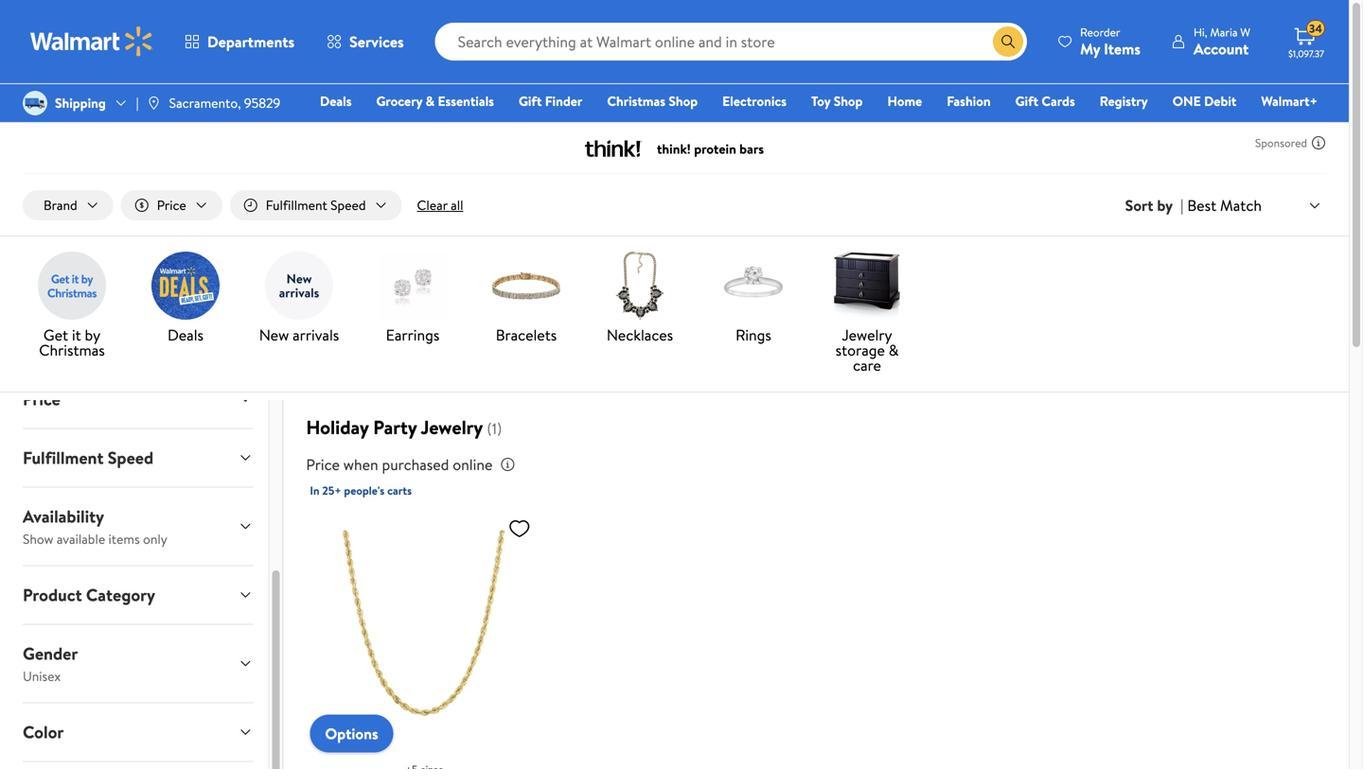 Task type: locate. For each thing, give the bounding box(es) containing it.
christmas down get it by christmas image
[[39, 340, 105, 361]]

speed left clear
[[331, 196, 366, 214]]

shop right toy
[[834, 92, 863, 110]]

1 horizontal spatial fulfillment
[[266, 196, 327, 214]]

christmas right the finder
[[607, 92, 666, 110]]

get it by christmas
[[39, 325, 105, 361]]

sponsored
[[1256, 135, 1308, 151]]

get
[[43, 325, 68, 346]]

gift finder
[[519, 92, 583, 110]]

0 horizontal spatial deals
[[168, 325, 204, 346]]

& right care
[[889, 340, 899, 361]]

color
[[23, 721, 64, 745]]

price button
[[121, 190, 222, 221], [8, 371, 268, 428]]

toy shop
[[812, 92, 863, 110]]

by right it on the left of page
[[85, 325, 100, 346]]

|
[[136, 94, 139, 112], [1181, 195, 1184, 216]]

| left best
[[1181, 195, 1184, 216]]

shop left electronics link
[[669, 92, 698, 110]]

1 horizontal spatial &
[[889, 340, 899, 361]]

product category tab
[[8, 567, 268, 624]]

1 horizontal spatial  image
[[146, 96, 162, 111]]

1 vertical spatial |
[[1181, 195, 1184, 216]]

fulfillment speed
[[266, 196, 366, 214], [23, 446, 154, 470]]

items
[[1104, 38, 1141, 59]]

2 gift from the left
[[1016, 92, 1039, 110]]

 image left shipping
[[23, 91, 47, 116]]

0 horizontal spatial fulfillment
[[23, 446, 104, 470]]

1 horizontal spatial gift
[[1016, 92, 1039, 110]]

jewelry storage & care link
[[818, 252, 917, 377]]

& right grocery
[[426, 92, 435, 110]]

0 vertical spatial by
[[1158, 195, 1173, 216]]

price down get it by christmas
[[23, 388, 60, 411]]

tab
[[8, 763, 268, 770]]

color tab
[[8, 704, 268, 762]]

25+
[[322, 483, 341, 499]]

jewelry left (1)
[[421, 414, 483, 441]]

color button
[[8, 704, 268, 762]]

shop inside christmas shop link
[[669, 92, 698, 110]]

speed down price tab
[[108, 446, 154, 470]]

deals down deals image
[[168, 325, 204, 346]]

price inside price tab
[[23, 388, 60, 411]]

fulfillment speed inside 'tab'
[[23, 446, 154, 470]]

0 horizontal spatial  image
[[23, 91, 47, 116]]

speed
[[331, 196, 366, 214], [108, 446, 154, 470]]

essentials
[[438, 92, 494, 110]]

account
[[1194, 38, 1249, 59]]

jewelry up care
[[842, 325, 893, 346]]

0 vertical spatial fulfillment speed
[[266, 196, 366, 214]]

0 horizontal spatial speed
[[108, 446, 154, 470]]

0 vertical spatial speed
[[331, 196, 366, 214]]

legal information image
[[500, 457, 515, 473]]

electronics link
[[714, 91, 795, 111]]

gift cards
[[1016, 92, 1076, 110]]

price
[[157, 196, 186, 214], [23, 388, 60, 411], [306, 455, 340, 475]]

show
[[23, 530, 54, 549]]

services
[[350, 31, 404, 52]]

fulfillment speed up the availability on the bottom left
[[23, 446, 154, 470]]

1 horizontal spatial christmas
[[607, 92, 666, 110]]

product
[[23, 584, 82, 607]]

necklaces
[[607, 325, 673, 346]]

0 horizontal spatial christmas
[[39, 340, 105, 361]]

price button up fulfillment speed 'tab'
[[8, 371, 268, 428]]

registry link
[[1092, 91, 1157, 111]]

fulfillment speed button up new arrivals image
[[230, 190, 402, 221]]

availability
[[23, 505, 104, 529]]

shop inside toy shop link
[[834, 92, 863, 110]]

gender tab
[[8, 625, 268, 703]]

deals link
[[312, 91, 360, 111], [136, 252, 235, 347]]

1 horizontal spatial speed
[[331, 196, 366, 214]]

0 vertical spatial fulfillment
[[266, 196, 327, 214]]

 image
[[23, 91, 47, 116], [146, 96, 162, 111]]

0 horizontal spatial |
[[136, 94, 139, 112]]

sort and filter section element
[[0, 175, 1349, 236]]

purchased
[[382, 455, 449, 475]]

debit
[[1205, 92, 1237, 110]]

0 horizontal spatial by
[[85, 325, 100, 346]]

it
[[72, 325, 81, 346]]

0 vertical spatial jewelry
[[842, 325, 893, 346]]

1 vertical spatial christmas
[[39, 340, 105, 361]]

0 horizontal spatial jewelry
[[421, 414, 483, 441]]

34
[[1310, 21, 1323, 37]]

1 vertical spatial deals
[[168, 325, 204, 346]]

gender unisex
[[23, 642, 78, 686]]

by inside sort and filter section "element"
[[1158, 195, 1173, 216]]

fashion link
[[939, 91, 1000, 111]]

0 horizontal spatial &
[[426, 92, 435, 110]]

0 horizontal spatial fulfillment speed
[[23, 446, 154, 470]]

fulfillment up the availability on the bottom left
[[23, 446, 104, 470]]

1 horizontal spatial fulfillment speed
[[266, 196, 366, 214]]

speed inside sort and filter section "element"
[[331, 196, 366, 214]]

fulfillment up new arrivals image
[[266, 196, 327, 214]]

1 vertical spatial fulfillment
[[23, 446, 104, 470]]

speed inside 'tab'
[[108, 446, 154, 470]]

add to favorites list, brilliance fine jewelry 10k yellow gold hollow 2.80mm-2.90mm rope necklace, 18" image
[[508, 517, 531, 541]]

earrings link
[[364, 252, 462, 347]]

0 horizontal spatial price
[[23, 388, 60, 411]]

0 vertical spatial deals
[[320, 92, 352, 110]]

0 horizontal spatial shop
[[669, 92, 698, 110]]

sacramento,
[[169, 94, 241, 112]]

gift left the cards
[[1016, 92, 1039, 110]]

by right sort
[[1158, 195, 1173, 216]]

all
[[451, 196, 464, 214]]

price up in
[[306, 455, 340, 475]]

price when purchased online
[[306, 455, 493, 475]]

christmas shop
[[607, 92, 698, 110]]

price button up deals image
[[121, 190, 222, 221]]

gift
[[519, 92, 542, 110], [1016, 92, 1039, 110]]

fulfillment speed inside sort and filter section "element"
[[266, 196, 366, 214]]

1 vertical spatial &
[[889, 340, 899, 361]]

get it by christmas image
[[38, 252, 106, 320]]

carts
[[387, 483, 412, 499]]

1 vertical spatial price
[[23, 388, 60, 411]]

availability tab
[[8, 488, 268, 566]]

1 horizontal spatial jewelry
[[842, 325, 893, 346]]

 image left sacramento,
[[146, 96, 162, 111]]

by
[[1158, 195, 1173, 216], [85, 325, 100, 346]]

get it by christmas link
[[23, 252, 121, 362]]

clear all button
[[410, 190, 471, 221]]

reorder my items
[[1081, 24, 1141, 59]]

2 vertical spatial price
[[306, 455, 340, 475]]

necklaces link
[[591, 252, 689, 347]]

gift left the finder
[[519, 92, 542, 110]]

1 shop from the left
[[669, 92, 698, 110]]

party
[[373, 414, 417, 441]]

jewelry
[[842, 325, 893, 346], [421, 414, 483, 441]]

1 horizontal spatial shop
[[834, 92, 863, 110]]

Walmart Site-Wide search field
[[435, 23, 1028, 61]]

grocery & essentials
[[376, 92, 494, 110]]

gift for gift cards
[[1016, 92, 1039, 110]]

1 gift from the left
[[519, 92, 542, 110]]

brand button
[[23, 190, 113, 221]]

fulfillment speed up new arrivals image
[[266, 196, 366, 214]]

gift finder link
[[510, 91, 591, 111]]

christmas
[[607, 92, 666, 110], [39, 340, 105, 361]]

0 vertical spatial deals link
[[312, 91, 360, 111]]

fulfillment speed button down price tab
[[8, 429, 268, 487]]

deals left grocery
[[320, 92, 352, 110]]

deals
[[320, 92, 352, 110], [168, 325, 204, 346]]

1 vertical spatial by
[[85, 325, 100, 346]]

0 vertical spatial |
[[136, 94, 139, 112]]

earrings
[[386, 325, 440, 346]]

1 vertical spatial price button
[[8, 371, 268, 428]]

bracelets
[[496, 325, 557, 346]]

fashion
[[947, 92, 991, 110]]

brilliance fine jewelry 10k yellow gold hollow 2.80mm-2.90mm rope necklace, 18" image
[[310, 510, 539, 738]]

online
[[453, 455, 493, 475]]

| right shipping
[[136, 94, 139, 112]]

my
[[1081, 38, 1101, 59]]

1 horizontal spatial by
[[1158, 195, 1173, 216]]

1 vertical spatial fulfillment speed
[[23, 446, 154, 470]]

grocery & essentials link
[[368, 91, 503, 111]]

&
[[426, 92, 435, 110], [889, 340, 899, 361]]

price inside sort and filter section "element"
[[157, 196, 186, 214]]

1 horizontal spatial |
[[1181, 195, 1184, 216]]

new
[[259, 325, 289, 346]]

price up deals image
[[157, 196, 186, 214]]

1 vertical spatial deals link
[[136, 252, 235, 347]]

 image for shipping
[[23, 91, 47, 116]]

available
[[57, 530, 105, 549]]

1 vertical spatial speed
[[108, 446, 154, 470]]

clear all
[[417, 196, 464, 214]]

0 vertical spatial price button
[[121, 190, 222, 221]]

0 horizontal spatial gift
[[519, 92, 542, 110]]

1 horizontal spatial price
[[157, 196, 186, 214]]

bracelets link
[[477, 252, 576, 347]]

2 shop from the left
[[834, 92, 863, 110]]

0 vertical spatial price
[[157, 196, 186, 214]]



Task type: vqa. For each thing, say whether or not it's contained in the screenshot.
topmost |
yes



Task type: describe. For each thing, give the bounding box(es) containing it.
shop for toy shop
[[834, 92, 863, 110]]

ring image
[[720, 252, 788, 320]]

95829
[[244, 94, 281, 112]]

holiday party jewelry (1)
[[306, 414, 502, 441]]

when
[[344, 455, 378, 475]]

toy shop link
[[803, 91, 872, 111]]

 image for sacramento, 95829
[[146, 96, 162, 111]]

only
[[143, 530, 167, 549]]

sacramento, 95829
[[169, 94, 281, 112]]

care
[[853, 355, 882, 376]]

jewelry storage & care
[[836, 325, 899, 376]]

jewelry storage & care image
[[833, 252, 902, 320]]

0 horizontal spatial deals link
[[136, 252, 235, 347]]

best match button
[[1184, 193, 1327, 218]]

| inside sort and filter section "element"
[[1181, 195, 1184, 216]]

in 25+ people's carts
[[310, 483, 412, 499]]

0 vertical spatial &
[[426, 92, 435, 110]]

christmas shop link
[[599, 91, 707, 111]]

electronics
[[723, 92, 787, 110]]

hi, maria w account
[[1194, 24, 1251, 59]]

2 horizontal spatial price
[[306, 455, 340, 475]]

storage
[[836, 340, 885, 361]]

departments button
[[169, 19, 311, 64]]

0 vertical spatial fulfillment speed button
[[230, 190, 402, 221]]

shop for christmas shop
[[669, 92, 698, 110]]

ad disclaimer and feedback image
[[1312, 135, 1327, 151]]

reorder
[[1081, 24, 1121, 40]]

clear
[[417, 196, 448, 214]]

people's
[[344, 483, 385, 499]]

shipping
[[55, 94, 106, 112]]

deals image
[[152, 252, 220, 320]]

in
[[310, 483, 320, 499]]

new arrivals link
[[250, 252, 348, 347]]

new arrivals
[[259, 325, 339, 346]]

(1)
[[487, 419, 502, 439]]

earrings image
[[379, 252, 447, 320]]

unisex
[[23, 667, 61, 686]]

departments
[[207, 31, 295, 52]]

0 vertical spatial christmas
[[607, 92, 666, 110]]

gift cards link
[[1007, 91, 1084, 111]]

grocery
[[376, 92, 423, 110]]

fulfillment inside fulfillment speed 'tab'
[[23, 446, 104, 470]]

search icon image
[[1001, 34, 1016, 49]]

toy
[[812, 92, 831, 110]]

product category button
[[8, 567, 268, 624]]

availability show available items only
[[23, 505, 167, 549]]

fulfillment speed tab
[[8, 429, 268, 487]]

price tab
[[8, 371, 268, 428]]

home link
[[879, 91, 931, 111]]

new arrivals image
[[265, 252, 333, 320]]

one debit
[[1173, 92, 1237, 110]]

options link
[[310, 715, 394, 753]]

brand
[[44, 196, 77, 214]]

fulfillment inside sort and filter section "element"
[[266, 196, 327, 214]]

finder
[[545, 92, 583, 110]]

options
[[325, 724, 378, 745]]

gift for gift finder
[[519, 92, 542, 110]]

best
[[1188, 195, 1217, 216]]

one
[[1173, 92, 1201, 110]]

walmart+ link
[[1253, 91, 1327, 111]]

1 horizontal spatial deals
[[320, 92, 352, 110]]

Search search field
[[435, 23, 1028, 61]]

product category
[[23, 584, 155, 607]]

category
[[86, 584, 155, 607]]

$1,097.37
[[1289, 47, 1325, 60]]

rings link
[[705, 252, 803, 347]]

sort by |
[[1126, 195, 1184, 216]]

sort
[[1126, 195, 1154, 216]]

& inside jewelry storage & care
[[889, 340, 899, 361]]

1 horizontal spatial deals link
[[312, 91, 360, 111]]

one debit link
[[1165, 91, 1246, 111]]

match
[[1221, 195, 1262, 216]]

cards
[[1042, 92, 1076, 110]]

1 vertical spatial jewelry
[[421, 414, 483, 441]]

jewelry inside jewelry storage & care
[[842, 325, 893, 346]]

w
[[1241, 24, 1251, 40]]

1 vertical spatial fulfillment speed button
[[8, 429, 268, 487]]

walmart+
[[1262, 92, 1318, 110]]

items
[[108, 530, 140, 549]]

registry
[[1100, 92, 1148, 110]]

by inside get it by christmas
[[85, 325, 100, 346]]

hi,
[[1194, 24, 1208, 40]]

services button
[[311, 19, 420, 64]]

best match
[[1188, 195, 1262, 216]]

walmart image
[[30, 27, 153, 57]]

maria
[[1211, 24, 1238, 40]]

home
[[888, 92, 923, 110]]

bracelets image
[[492, 252, 561, 320]]

rings
[[736, 325, 772, 346]]

necklaces image
[[606, 252, 674, 320]]

holiday
[[306, 414, 369, 441]]



